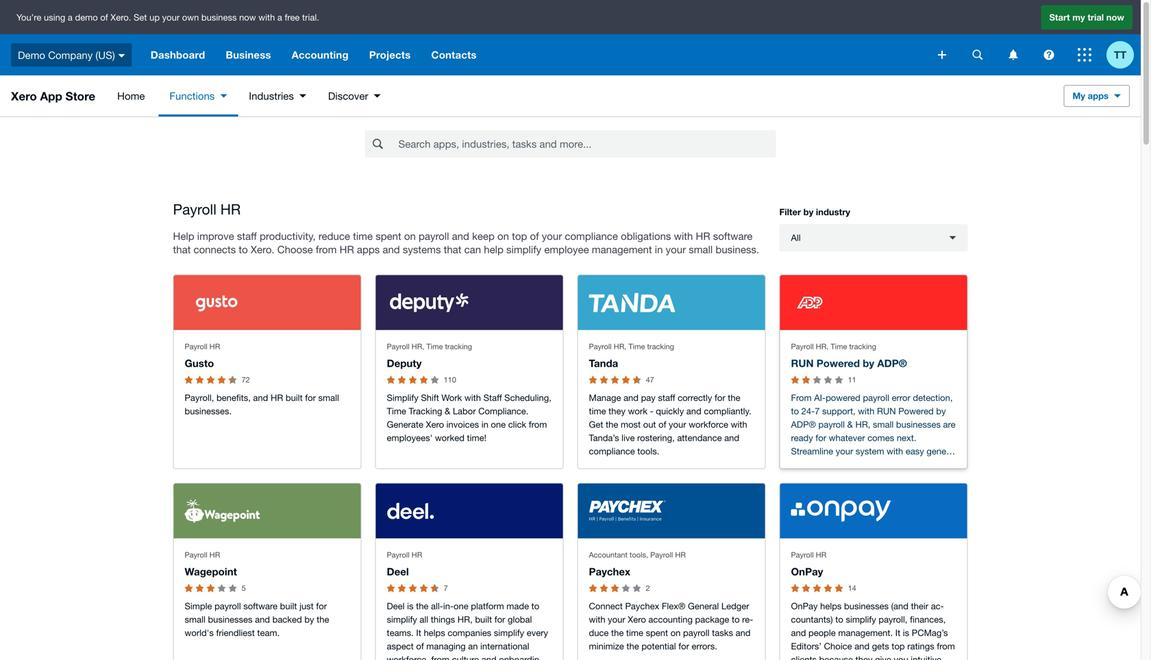Task type: describe. For each thing, give the bounding box(es) containing it.
choice
[[825, 641, 853, 652]]

0 horizontal spatial svg image
[[939, 51, 947, 59]]

top inside help improve staff productivity, reduce time spent on payroll and keep on top of your compliance obligations with hr software that connects to xero. choose from hr apps and systems that can help simplify employee management in your small business.
[[512, 230, 528, 242]]

72
[[242, 376, 250, 384]]

filter
[[780, 207, 802, 217]]

they inside manage and pay staff correctly for the time they work - quickly and compliantly. get the most out of your workforce with tanda's live rostering, attendance and compliance tools.
[[609, 406, 626, 417]]

11
[[849, 376, 857, 384]]

your inside manage and pay staff correctly for the time they work - quickly and compliantly. get the most out of your workforce with tanda's live rostering, attendance and compliance tools.
[[669, 419, 687, 430]]

and left the systems
[[383, 243, 400, 255]]

the inside simple payroll software built just for small businesses and backed by the world's friendliest team.
[[317, 615, 329, 625]]

correctly
[[678, 393, 713, 403]]

demo company (us)
[[18, 49, 115, 61]]

businesses.
[[185, 406, 232, 417]]

hr down "reduce"
[[340, 243, 354, 255]]

general
[[927, 446, 957, 457]]

and inside deel is the all-in-one platform made to simplify all things hr, built for global teams. it helps companies simplify every aspect of managing an international workforce, from culture and onboard
[[482, 655, 497, 660]]

deputy link
[[387, 357, 422, 370]]

tools,
[[630, 551, 649, 560]]

payroll inside 'accountant tools, payroll hr paychex'
[[651, 551, 674, 560]]

hr, inside 'from ai-powered payroll error detection, to 24-7 support, with run powered by adp® payroll & hr, small businesses are ready for whatever comes next. streamline your system with easy general ledger mapping for pushing payroll trans actions from run or accountant connect℠ to xero.'
[[856, 419, 871, 430]]

hr right obligations
[[696, 230, 711, 242]]

company
[[48, 49, 93, 61]]

payroll left error
[[864, 393, 890, 403]]

reduce
[[319, 230, 350, 242]]

from inside deel is the all-in-one platform made to simplify all things hr, built for global teams. it helps companies simplify every aspect of managing an international workforce, from culture and onboard
[[432, 655, 450, 660]]

deel app logo image
[[387, 503, 434, 520]]

payroll for payroll hr
[[173, 201, 217, 218]]

businesses inside simple payroll software built just for small businesses and backed by the world's friendliest team.
[[208, 615, 253, 625]]

and inside "connect paychex flex® general ledger with your xero accounting package to re duce the time spent on payroll tasks and minimize the potential for errors."
[[736, 628, 751, 639]]

xero. inside 'from ai-powered payroll error detection, to 24-7 support, with run powered by adp® payroll & hr, small businesses are ready for whatever comes next. streamline your system with easy general ledger mapping for pushing payroll trans actions from run or accountant connect℠ to xero.'
[[845, 486, 866, 497]]

with inside help improve staff productivity, reduce time spent on payroll and keep on top of your compliance obligations with hr software that connects to xero. choose from hr apps and systems that can help simplify employee management in your small business.
[[674, 230, 693, 242]]

productivity,
[[260, 230, 316, 242]]

start my trial now
[[1050, 12, 1125, 22]]

and down correctly
[[687, 406, 702, 417]]

aspect
[[387, 641, 414, 652]]

payroll,
[[185, 393, 214, 403]]

simplify
[[387, 393, 419, 403]]

it inside deel is the all-in-one platform made to simplify all things hr, built for global teams. it helps companies simplify every aspect of managing an international workforce, from culture and onboard
[[416, 628, 422, 639]]

help
[[484, 243, 504, 255]]

to inside deel is the all-in-one platform made to simplify all things hr, built for global teams. it helps companies simplify every aspect of managing an international workforce, from culture and onboard
[[532, 601, 540, 612]]

built inside payroll, benefits, and hr built for small businesses.
[[286, 393, 303, 403]]

scheduling,
[[505, 393, 552, 403]]

you
[[894, 655, 909, 660]]

their
[[912, 601, 929, 612]]

0 vertical spatial xero
[[11, 89, 37, 103]]

tanda's
[[589, 433, 620, 443]]

manage and pay staff correctly for the time they work - quickly and compliantly. get the most out of your workforce with tanda's live rostering, attendance and compliance tools.
[[589, 393, 752, 457]]

gusto logo image image
[[185, 291, 249, 315]]

1 vertical spatial 7
[[444, 584, 448, 593]]

payroll for payroll hr, time tracking tanda
[[589, 342, 612, 351]]

hr inside payroll hr gusto
[[210, 342, 220, 351]]

deel is the all-in-one platform made to simplify all things hr, built for global teams. it helps companies simplify every aspect of managing an international workforce, from culture and onboard
[[387, 601, 549, 660]]

simple payroll software built just for small businesses and backed by the world's friendliest team.
[[185, 601, 329, 639]]

business.
[[716, 243, 760, 255]]

payroll for payroll hr gusto
[[185, 342, 208, 351]]

& inside 'from ai-powered payroll error detection, to 24-7 support, with run powered by adp® payroll & hr, small businesses are ready for whatever comes next. streamline your system with easy general ledger mapping for pushing payroll trans actions from run or accountant connect℠ to xero.'
[[848, 419, 854, 430]]

7 inside 'from ai-powered payroll error detection, to 24-7 support, with run powered by adp® payroll & hr, small businesses are ready for whatever comes next. streamline your system with easy general ledger mapping for pushing payroll trans actions from run or accountant connect℠ to xero.'
[[815, 406, 820, 417]]

compliance inside help improve staff productivity, reduce time spent on payroll and keep on top of your compliance obligations with hr software that connects to xero. choose from hr apps and systems that can help simplify employee management in your small business.
[[565, 230, 618, 242]]

0 horizontal spatial on
[[404, 230, 416, 242]]

payroll for payroll hr deel
[[387, 551, 410, 560]]

flex®
[[662, 601, 686, 612]]

with inside manage and pay staff correctly for the time they work - quickly and compliantly. get the most out of your workforce with tanda's live rostering, attendance and compliance tools.
[[731, 419, 748, 430]]

and down management.
[[855, 641, 870, 652]]

from ai-powered payroll error detection, to 24-7 support, with run powered by adp® payroll & hr, small businesses are ready for whatever comes next. streamline your system with easy general ledger mapping for pushing payroll trans actions from run or accountant connect℠ to xero.
[[792, 393, 957, 497]]

payroll for payroll hr, time tracking deputy
[[387, 342, 410, 351]]

is inside the onpay helps businesses (and their ac countants) to simplify payroll, finances, and people management. it is pcmag's editors' choice and gets top ratings from clients because they give you intui
[[904, 628, 910, 639]]

compliantly.
[[704, 406, 752, 417]]

powered inside payroll hr, time tracking run powered by adp®
[[817, 357, 861, 370]]

the up compliantly.
[[728, 393, 741, 403]]

platform
[[471, 601, 504, 612]]

payroll hr onpay
[[792, 551, 827, 578]]

error
[[892, 393, 911, 403]]

tanda link
[[589, 357, 619, 370]]

run powered by adp® app logo image
[[792, 291, 829, 315]]

demo
[[75, 12, 98, 22]]

from inside help improve staff productivity, reduce time spent on payroll and keep on top of your compliance obligations with hr software that connects to xero. choose from hr apps and systems that can help simplify employee management in your small business.
[[316, 243, 337, 255]]

improve
[[197, 230, 234, 242]]

with down powered on the right of page
[[859, 406, 875, 417]]

your down obligations
[[666, 243, 686, 255]]

apps inside help improve staff productivity, reduce time spent on payroll and keep on top of your compliance obligations with hr software that connects to xero. choose from hr apps and systems that can help simplify employee management in your small business.
[[357, 243, 380, 255]]

give
[[876, 655, 892, 660]]

to up onpay app logo on the bottom
[[835, 486, 843, 497]]

for inside manage and pay staff correctly for the time they work - quickly and compliantly. get the most out of your workforce with tanda's live rostering, attendance and compliance tools.
[[715, 393, 726, 403]]

spent inside "connect paychex flex® general ledger with your xero accounting package to re duce the time spent on payroll tasks and minimize the potential for errors."
[[646, 628, 669, 639]]

it inside the onpay helps businesses (and their ac countants) to simplify payroll, finances, and people management. it is pcmag's editors' choice and gets top ratings from clients because they give you intui
[[896, 628, 901, 639]]

with up pushing
[[887, 446, 904, 457]]

(and
[[892, 601, 909, 612]]

ready
[[792, 433, 814, 443]]

editors'
[[792, 641, 822, 652]]

connect paychex flex® general ledger with your xero accounting package to re duce the time spent on payroll tasks and minimize the potential for errors.
[[589, 601, 754, 652]]

small inside simple payroll software built just for small businesses and backed by the world's friendliest team.
[[185, 615, 206, 625]]

1 horizontal spatial on
[[498, 230, 509, 242]]

made
[[507, 601, 529, 612]]

clients
[[792, 655, 817, 660]]

xero inside simplify shift work with staff scheduling, time tracking & labor compliance. generate xero invoices in one click from employees' worked time!
[[426, 419, 444, 430]]

simplify inside the onpay helps businesses (and their ac countants) to simplify payroll, finances, and people management. it is pcmag's editors' choice and gets top ratings from clients because they give you intui
[[846, 615, 877, 625]]

own
[[182, 12, 199, 22]]

1 a from the left
[[68, 12, 73, 22]]

comes
[[868, 433, 895, 443]]

staff inside manage and pay staff correctly for the time they work - quickly and compliantly. get the most out of your workforce with tanda's live rostering, attendance and compliance tools.
[[658, 393, 676, 403]]

staff inside help improve staff productivity, reduce time spent on payroll and keep on top of your compliance obligations with hr software that connects to xero. choose from hr apps and systems that can help simplify employee management in your small business.
[[237, 230, 257, 242]]

wagepoint app logo image
[[185, 500, 260, 523]]

potential
[[642, 641, 676, 652]]

for inside simple payroll software built just for small businesses and backed by the world's friendliest team.
[[316, 601, 327, 612]]

one inside simplify shift work with staff scheduling, time tracking & labor compliance. generate xero invoices in one click from employees' worked time!
[[491, 419, 506, 430]]

compliance inside manage and pay staff correctly for the time they work - quickly and compliantly. get the most out of your workforce with tanda's live rostering, attendance and compliance tools.
[[589, 446, 635, 457]]

small inside 'from ai-powered payroll error detection, to 24-7 support, with run powered by adp® payroll & hr, small businesses are ready for whatever comes next. streamline your system with easy general ledger mapping for pushing payroll trans actions from run or accountant connect℠ to xero.'
[[873, 419, 894, 430]]

demo
[[18, 49, 45, 61]]

tt button
[[1107, 34, 1142, 75]]

(us)
[[96, 49, 115, 61]]

your inside banner
[[162, 12, 180, 22]]

deel inside deel is the all-in-one platform made to simplify all things hr, built for global teams. it helps companies simplify every aspect of managing an international workforce, from culture and onboard
[[387, 601, 405, 612]]

hr inside payroll hr onpay
[[816, 551, 827, 560]]

on inside "connect paychex flex® general ledger with your xero accounting package to re duce the time spent on payroll tasks and minimize the potential for errors."
[[671, 628, 681, 639]]

connects
[[194, 243, 236, 255]]

from inside 'from ai-powered payroll error detection, to 24-7 support, with run powered by adp® payroll & hr, small businesses are ready for whatever comes next. streamline your system with easy general ledger mapping for pushing payroll trans actions from run or accountant connect℠ to xero.'
[[823, 473, 841, 484]]

worked
[[435, 433, 465, 443]]

apps inside my apps popup button
[[1089, 91, 1109, 101]]

home
[[117, 90, 145, 102]]

of inside deel is the all-in-one platform made to simplify all things hr, built for global teams. it helps companies simplify every aspect of managing an international workforce, from culture and onboard
[[416, 641, 424, 652]]

filter by industry
[[780, 207, 851, 217]]

5
[[242, 584, 246, 593]]

deputy logo image
[[387, 291, 473, 315]]

for inside deel is the all-in-one platform made to simplify all things hr, built for global teams. it helps companies simplify every aspect of managing an international workforce, from culture and onboard
[[495, 615, 506, 625]]

businesses inside the onpay helps businesses (and their ac countants) to simplify payroll, finances, and people management. it is pcmag's editors' choice and gets top ratings from clients because they give you intui
[[845, 601, 889, 612]]

dashboard link
[[140, 34, 216, 75]]

business button
[[216, 34, 282, 75]]

of inside help improve staff productivity, reduce time spent on payroll and keep on top of your compliance obligations with hr software that connects to xero. choose from hr apps and systems that can help simplify employee management in your small business.
[[530, 230, 539, 242]]

47
[[646, 376, 655, 384]]

ratings
[[908, 641, 935, 652]]

payroll hr deel
[[387, 551, 423, 578]]

manage
[[589, 393, 622, 403]]

payroll inside "connect paychex flex® general ledger with your xero accounting package to re duce the time spent on payroll tasks and minimize the potential for errors."
[[684, 628, 710, 639]]

adp® inside 'from ai-powered payroll error detection, to 24-7 support, with run powered by adp® payroll & hr, small businesses are ready for whatever comes next. streamline your system with easy general ledger mapping for pushing payroll trans actions from run or accountant connect℠ to xero.'
[[792, 419, 817, 430]]

payroll for payroll hr, time tracking run powered by adp®
[[792, 342, 814, 351]]

with inside simplify shift work with staff scheduling, time tracking & labor compliance. generate xero invoices in one click from employees' worked time!
[[465, 393, 481, 403]]

connect
[[589, 601, 623, 612]]

accountant inside 'from ai-powered payroll error detection, to 24-7 support, with run powered by adp® payroll & hr, small businesses are ready for whatever comes next. streamline your system with easy general ledger mapping for pushing payroll trans actions from run or accountant connect℠ to xero.'
[[876, 473, 921, 484]]

tracking
[[409, 406, 443, 417]]

managing
[[427, 641, 466, 652]]

ledger
[[792, 460, 817, 470]]

banner containing dashboard
[[0, 0, 1142, 75]]

help improve staff productivity, reduce time spent on payroll and keep on top of your compliance obligations with hr software that connects to xero. choose from hr apps and systems that can help simplify employee management in your small business.
[[173, 230, 760, 255]]

accountant inside 'accountant tools, payroll hr paychex'
[[589, 551, 628, 560]]

accounting
[[292, 49, 349, 61]]

my apps
[[1073, 91, 1109, 101]]

free
[[285, 12, 300, 22]]

helps inside deel is the all-in-one platform made to simplify all things hr, built for global teams. it helps companies simplify every aspect of managing an international workforce, from culture and onboard
[[424, 628, 446, 639]]

connect℠
[[792, 486, 832, 497]]

to left 24-
[[792, 406, 800, 417]]

1 now from the left
[[239, 12, 256, 22]]

to inside the onpay helps businesses (and their ac countants) to simplify payroll, finances, and people management. it is pcmag's editors' choice and gets top ratings from clients because they give you intui
[[836, 615, 844, 625]]

using
[[44, 12, 65, 22]]

helps inside the onpay helps businesses (and their ac countants) to simplify payroll, finances, and people management. it is pcmag's editors' choice and gets top ratings from clients because they give you intui
[[821, 601, 842, 612]]

pcmag's
[[912, 628, 949, 639]]

detection,
[[914, 393, 953, 403]]

business
[[202, 12, 237, 22]]

of right demo
[[100, 12, 108, 22]]

time for deputy
[[427, 342, 443, 351]]

projects button
[[359, 34, 421, 75]]

payroll inside help improve staff productivity, reduce time spent on payroll and keep on top of your compliance obligations with hr software that connects to xero. choose from hr apps and systems that can help simplify employee management in your small business.
[[419, 230, 449, 242]]

minimize
[[589, 641, 624, 652]]

and inside simple payroll software built just for small businesses and backed by the world's friendliest team.
[[255, 615, 270, 625]]

payroll hr
[[173, 201, 241, 218]]

employees'
[[387, 433, 433, 443]]

onpay inside the onpay helps businesses (and their ac countants) to simplify payroll, finances, and people management. it is pcmag's editors' choice and gets top ratings from clients because they give you intui
[[792, 601, 818, 612]]

built inside deel is the all-in-one platform made to simplify all things hr, built for global teams. it helps companies simplify every aspect of managing an international workforce, from culture and onboard
[[475, 615, 492, 625]]

tracking for deputy
[[445, 342, 472, 351]]

by inside payroll hr, time tracking run powered by adp®
[[863, 357, 875, 370]]

get
[[589, 419, 604, 430]]

and up work
[[624, 393, 639, 403]]

workforce
[[689, 419, 729, 430]]

to inside help improve staff productivity, reduce time spent on payroll and keep on top of your compliance obligations with hr software that connects to xero. choose from hr apps and systems that can help simplify employee management in your small business.
[[239, 243, 248, 255]]



Task type: locate. For each thing, give the bounding box(es) containing it.
1 vertical spatial is
[[904, 628, 910, 639]]

from inside simplify shift work with staff scheduling, time tracking & labor compliance. generate xero invoices in one click from employees' worked time!
[[529, 419, 547, 430]]

0 vertical spatial time
[[353, 230, 373, 242]]

accountant down pushing
[[876, 473, 921, 484]]

0 vertical spatial staff
[[237, 230, 257, 242]]

1 horizontal spatial in
[[655, 243, 663, 255]]

time
[[427, 342, 443, 351], [629, 342, 645, 351], [831, 342, 848, 351], [387, 406, 407, 417]]

payroll inside payroll hr deel
[[387, 551, 410, 560]]

1 vertical spatial compliance
[[589, 446, 635, 457]]

0 horizontal spatial apps
[[357, 243, 380, 255]]

contacts button
[[421, 34, 487, 75]]

tracking inside payroll hr, time tracking deputy
[[445, 342, 472, 351]]

software
[[714, 230, 753, 242], [244, 601, 278, 612]]

paychex inside "connect paychex flex® general ledger with your xero accounting package to re duce the time spent on payroll tasks and minimize the potential for errors."
[[626, 601, 660, 612]]

powered
[[826, 393, 861, 403]]

time up get
[[589, 406, 606, 417]]

mapping
[[819, 460, 854, 470]]

accountant up paychex link
[[589, 551, 628, 560]]

xero left app
[[11, 89, 37, 103]]

run inside payroll hr, time tracking run powered by adp®
[[792, 357, 814, 370]]

1 vertical spatial xero
[[426, 419, 444, 430]]

1 vertical spatial adp®
[[792, 419, 817, 430]]

0 horizontal spatial staff
[[237, 230, 257, 242]]

deel inside payroll hr deel
[[387, 566, 409, 578]]

0 vertical spatial adp®
[[878, 357, 908, 370]]

2 vertical spatial xero
[[628, 615, 646, 625]]

1 horizontal spatial staff
[[658, 393, 676, 403]]

1 onpay from the top
[[792, 566, 824, 578]]

gusto link
[[185, 357, 214, 370]]

1 vertical spatial one
[[454, 601, 469, 612]]

hr inside 'accountant tools, payroll hr paychex'
[[676, 551, 686, 560]]

Search apps, industries, tasks and more... field
[[397, 131, 776, 157]]

2 vertical spatial built
[[475, 615, 492, 625]]

time up run powered by adp® link
[[831, 342, 848, 351]]

and up can
[[452, 230, 470, 242]]

7 down ai-
[[815, 406, 820, 417]]

& down work
[[445, 406, 451, 417]]

xero. inside help improve staff productivity, reduce time spent on payroll and keep on top of your compliance obligations with hr software that connects to xero. choose from hr apps and systems that can help simplify employee management in your small business.
[[251, 243, 275, 255]]

svg image inside demo company (us) popup button
[[118, 54, 125, 57]]

time right "reduce"
[[353, 230, 373, 242]]

xero. down productivity,
[[251, 243, 275, 255]]

time down tanda logo
[[629, 342, 645, 351]]

1 horizontal spatial adp®
[[878, 357, 908, 370]]

for inside "connect paychex flex® general ledger with your xero accounting package to re duce the time spent on payroll tasks and minimize the potential for errors."
[[679, 641, 690, 652]]

payroll for payroll hr onpay
[[792, 551, 814, 560]]

0 horizontal spatial it
[[416, 628, 422, 639]]

1 horizontal spatial is
[[904, 628, 910, 639]]

now right trial
[[1107, 12, 1125, 22]]

0 vertical spatial compliance
[[565, 230, 618, 242]]

2 vertical spatial time
[[627, 628, 644, 639]]

1 horizontal spatial xero.
[[251, 243, 275, 255]]

0 horizontal spatial helps
[[424, 628, 446, 639]]

small inside payroll, benefits, and hr built for small businesses.
[[318, 393, 339, 403]]

functions
[[170, 90, 215, 102]]

built inside simple payroll software built just for small businesses and backed by the world's friendliest team.
[[280, 601, 297, 612]]

businesses down '14'
[[845, 601, 889, 612]]

0 horizontal spatial adp®
[[792, 419, 817, 430]]

wagepoint
[[185, 566, 237, 578]]

1 horizontal spatial one
[[491, 419, 506, 430]]

0 horizontal spatial top
[[512, 230, 528, 242]]

helps down things
[[424, 628, 446, 639]]

simplify shift work with staff scheduling, time tracking & labor compliance. generate xero invoices in one click from employees' worked time!
[[387, 393, 552, 443]]

simplify up management.
[[846, 615, 877, 625]]

run powered by adp® link
[[792, 357, 908, 370]]

accounting
[[649, 615, 693, 625]]

banner
[[0, 0, 1142, 75]]

compliance.
[[479, 406, 529, 417]]

staff up quickly
[[658, 393, 676, 403]]

1 it from the left
[[416, 628, 422, 639]]

adp®
[[878, 357, 908, 370], [792, 419, 817, 430]]

countants)
[[792, 601, 945, 625]]

hr, inside deel is the all-in-one platform made to simplify all things hr, built for global teams. it helps companies simplify every aspect of managing an international workforce, from culture and onboard
[[458, 615, 473, 625]]

payroll, benefits, and hr built for small businesses.
[[185, 393, 339, 417]]

time inside "connect paychex flex® general ledger with your xero accounting package to re duce the time spent on payroll tasks and minimize the potential for errors."
[[627, 628, 644, 639]]

spent right "reduce"
[[376, 230, 402, 242]]

shift
[[421, 393, 439, 403]]

1 horizontal spatial top
[[892, 641, 905, 652]]

time for tanda
[[629, 342, 645, 351]]

apps left the systems
[[357, 243, 380, 255]]

your down quickly
[[669, 419, 687, 430]]

0 vertical spatial accountant
[[876, 473, 921, 484]]

payroll
[[419, 230, 449, 242], [864, 393, 890, 403], [819, 419, 845, 430], [904, 460, 930, 470], [215, 601, 241, 612], [684, 628, 710, 639]]

0 horizontal spatial xero.
[[111, 12, 131, 22]]

0 vertical spatial onpay
[[792, 566, 824, 578]]

in inside help improve staff productivity, reduce time spent on payroll and keep on top of your compliance obligations with hr software that connects to xero. choose from hr apps and systems that can help simplify employee management in your small business.
[[655, 243, 663, 255]]

paychex down the 2
[[626, 601, 660, 612]]

1 vertical spatial they
[[856, 655, 873, 660]]

small inside help improve staff productivity, reduce time spent on payroll and keep on top of your compliance obligations with hr software that connects to xero. choose from hr apps and systems that can help simplify employee management in your small business.
[[689, 243, 713, 255]]

hr, inside payroll hr, time tracking tanda
[[614, 342, 627, 351]]

time inside simplify shift work with staff scheduling, time tracking & labor compliance. generate xero invoices in one click from employees' worked time!
[[387, 406, 407, 417]]

1 vertical spatial in
[[482, 419, 489, 430]]

1 horizontal spatial they
[[856, 655, 873, 660]]

you're
[[16, 12, 41, 22]]

payroll hr wagepoint
[[185, 551, 237, 578]]

menu
[[104, 75, 392, 117]]

pushing
[[870, 460, 901, 470]]

hr, up "whatever"
[[856, 419, 871, 430]]

they down manage
[[609, 406, 626, 417]]

1 vertical spatial accountant
[[589, 551, 628, 560]]

run left or
[[844, 473, 863, 484]]

actions
[[792, 460, 956, 484]]

tracking for tanda
[[648, 342, 675, 351]]

1 horizontal spatial powered
[[899, 406, 934, 417]]

to inside "connect paychex flex® general ledger with your xero accounting package to re duce the time spent on payroll tasks and minimize the potential for errors."
[[732, 615, 740, 625]]

and up team.
[[255, 615, 270, 625]]

compliance up employee
[[565, 230, 618, 242]]

2 it from the left
[[896, 628, 901, 639]]

and down 'workforce'
[[725, 433, 740, 443]]

0 vertical spatial powered
[[817, 357, 861, 370]]

choose
[[278, 243, 313, 255]]

hr inside payroll hr wagepoint
[[210, 551, 220, 560]]

set
[[134, 12, 147, 22]]

payroll inside payroll hr onpay
[[792, 551, 814, 560]]

of up workforce,
[[416, 641, 424, 652]]

payroll up gusto link
[[185, 342, 208, 351]]

svg image
[[1079, 48, 1092, 62], [939, 51, 947, 59]]

is down payroll,
[[904, 628, 910, 639]]

easy
[[906, 446, 925, 457]]

1 vertical spatial built
[[280, 601, 297, 612]]

time inside manage and pay staff correctly for the time they work - quickly and compliantly. get the most out of your workforce with tanda's live rostering, attendance and compliance tools.
[[589, 406, 606, 417]]

hr, for run
[[816, 342, 829, 351]]

your down "whatever"
[[836, 446, 854, 457]]

1 horizontal spatial tracking
[[648, 342, 675, 351]]

1 horizontal spatial apps
[[1089, 91, 1109, 101]]

out
[[644, 419, 657, 430]]

the up minimize
[[612, 628, 624, 639]]

in inside simplify shift work with staff scheduling, time tracking & labor compliance. generate xero invoices in one click from employees' worked time!
[[482, 419, 489, 430]]

to right made
[[532, 601, 540, 612]]

time up potential
[[627, 628, 644, 639]]

110
[[444, 376, 457, 384]]

payroll up deputy 'link'
[[387, 342, 410, 351]]

by inside simple payroll software built just for small businesses and backed by the world's friendliest team.
[[305, 615, 314, 625]]

staff right improve on the top of page
[[237, 230, 257, 242]]

software inside help improve staff productivity, reduce time spent on payroll and keep on top of your compliance obligations with hr software that connects to xero. choose from hr apps and systems that can help simplify employee management in your small business.
[[714, 230, 753, 242]]

tt
[[1115, 49, 1127, 61]]

hr up onpay link
[[816, 551, 827, 560]]

simplify up teams.
[[387, 615, 417, 625]]

hr
[[221, 201, 241, 218], [696, 230, 711, 242], [340, 243, 354, 255], [210, 342, 220, 351], [271, 393, 283, 403], [210, 551, 220, 560], [412, 551, 423, 560], [676, 551, 686, 560], [816, 551, 827, 560]]

None search field
[[364, 130, 776, 158]]

now right business
[[239, 12, 256, 22]]

2 that from the left
[[444, 243, 462, 255]]

2 vertical spatial businesses
[[208, 615, 253, 625]]

2 horizontal spatial time
[[627, 628, 644, 639]]

and right benefits,
[[253, 393, 268, 403]]

1 that from the left
[[173, 243, 191, 255]]

time down simplify
[[387, 406, 407, 417]]

backed
[[273, 615, 302, 625]]

built up backed
[[280, 601, 297, 612]]

2 horizontal spatial on
[[671, 628, 681, 639]]

paychex down tools, at the bottom right of the page
[[589, 566, 631, 578]]

0 horizontal spatial a
[[68, 12, 73, 22]]

0 horizontal spatial tracking
[[445, 342, 472, 351]]

for inside payroll, benefits, and hr built for small businesses.
[[305, 393, 316, 403]]

2 horizontal spatial xero.
[[845, 486, 866, 497]]

1 horizontal spatial svg image
[[1079, 48, 1092, 62]]

tanda logo image
[[589, 293, 676, 312]]

0 vertical spatial spent
[[376, 230, 402, 242]]

simplify up international
[[494, 628, 525, 639]]

ledger
[[722, 601, 750, 612]]

next.
[[897, 433, 917, 443]]

0 vertical spatial xero.
[[111, 12, 131, 22]]

1 vertical spatial run
[[878, 406, 897, 417]]

1 horizontal spatial it
[[896, 628, 901, 639]]

and up editors'
[[792, 628, 807, 639]]

1 horizontal spatial now
[[1107, 12, 1125, 22]]

payroll up onpay link
[[792, 551, 814, 560]]

industries button
[[238, 75, 317, 117]]

run
[[792, 357, 814, 370], [878, 406, 897, 417], [844, 473, 863, 484]]

14
[[849, 584, 857, 593]]

0 vertical spatial run
[[792, 357, 814, 370]]

0 vertical spatial deel
[[387, 566, 409, 578]]

from right click
[[529, 419, 547, 430]]

businesses inside 'from ai-powered payroll error detection, to 24-7 support, with run powered by adp® payroll & hr, small businesses are ready for whatever comes next. streamline your system with easy general ledger mapping for pushing payroll trans actions from run or accountant connect℠ to xero.'
[[897, 419, 941, 430]]

your up employee
[[542, 230, 562, 242]]

hr, for deputy
[[412, 342, 425, 351]]

time for run
[[831, 342, 848, 351]]

a left free
[[278, 12, 282, 22]]

obligations
[[621, 230, 672, 242]]

they inside the onpay helps businesses (and their ac countants) to simplify payroll, finances, and people management. it is pcmag's editors' choice and gets top ratings from clients because they give you intui
[[856, 655, 873, 660]]

3 tracking from the left
[[850, 342, 877, 351]]

paychex app logo image
[[589, 500, 666, 523]]

hr, for tanda
[[614, 342, 627, 351]]

1 horizontal spatial accountant
[[876, 473, 921, 484]]

1 horizontal spatial time
[[589, 406, 606, 417]]

ai-
[[815, 393, 826, 403]]

hr, up 'companies'
[[458, 615, 473, 625]]

software down 5
[[244, 601, 278, 612]]

of right the keep
[[530, 230, 539, 242]]

0 horizontal spatial powered
[[817, 357, 861, 370]]

payroll hr, time tracking run powered by adp®
[[792, 342, 908, 370]]

0 horizontal spatial software
[[244, 601, 278, 612]]

keep
[[472, 230, 495, 242]]

global
[[508, 615, 532, 625]]

ac
[[932, 601, 945, 612]]

payroll for payroll hr wagepoint
[[185, 551, 208, 560]]

hr inside payroll hr deel
[[412, 551, 423, 560]]

time inside payroll hr, time tracking tanda
[[629, 342, 645, 351]]

trial.
[[302, 12, 319, 22]]

by inside 'from ai-powered payroll error detection, to 24-7 support, with run powered by adp® payroll & hr, small businesses are ready for whatever comes next. streamline your system with easy general ledger mapping for pushing payroll trans actions from run or accountant connect℠ to xero.'
[[937, 406, 947, 417]]

simplify inside help improve staff productivity, reduce time spent on payroll and keep on top of your compliance obligations with hr software that connects to xero. choose from hr apps and systems that can help simplify employee management in your small business.
[[507, 243, 542, 255]]

1 horizontal spatial &
[[848, 419, 854, 430]]

adp® inside payroll hr, time tracking run powered by adp®
[[878, 357, 908, 370]]

tracking up run powered by adp® link
[[850, 342, 877, 351]]

0 vertical spatial 7
[[815, 406, 820, 417]]

one inside deel is the all-in-one platform made to simplify all things hr, built for global teams. it helps companies simplify every aspect of managing an international workforce, from culture and onboard
[[454, 601, 469, 612]]

payroll up deel link
[[387, 551, 410, 560]]

2 now from the left
[[1107, 12, 1125, 22]]

tasks
[[712, 628, 734, 639]]

the right backed
[[317, 615, 329, 625]]

compliance down tanda's
[[589, 446, 635, 457]]

to up people
[[836, 615, 844, 625]]

with left free
[[259, 12, 275, 22]]

0 vertical spatial top
[[512, 230, 528, 242]]

payroll inside payroll hr wagepoint
[[185, 551, 208, 560]]

quickly
[[656, 406, 684, 417]]

management.
[[839, 628, 893, 639]]

staff
[[237, 230, 257, 242], [658, 393, 676, 403]]

payroll up tanda link
[[589, 342, 612, 351]]

tracking up 110 at the left bottom
[[445, 342, 472, 351]]

onpay helps businesses (and their ac countants) to simplify payroll, finances, and people management. it is pcmag's editors' choice and gets top ratings from clients because they give you intui
[[792, 601, 956, 660]]

management
[[592, 243, 652, 255]]

payroll up the systems
[[419, 230, 449, 242]]

with down the connect
[[589, 615, 606, 625]]

world's
[[185, 628, 214, 639]]

businesses up next. at the bottom of page
[[897, 419, 941, 430]]

and down international
[[482, 655, 497, 660]]

2 horizontal spatial tracking
[[850, 342, 877, 351]]

1 vertical spatial deel
[[387, 601, 405, 612]]

hr, up run powered by adp® link
[[816, 342, 829, 351]]

of right out
[[659, 419, 667, 430]]

2 horizontal spatial xero
[[628, 615, 646, 625]]

0 horizontal spatial run
[[792, 357, 814, 370]]

payroll right tools, at the bottom right of the page
[[651, 551, 674, 560]]

deel link
[[387, 566, 409, 578]]

and inside payroll, benefits, and hr built for small businesses.
[[253, 393, 268, 403]]

1 deel from the top
[[387, 566, 409, 578]]

is inside deel is the all-in-one platform made to simplify all things hr, built for global teams. it helps companies simplify every aspect of managing an international workforce, from culture and onboard
[[407, 601, 414, 612]]

0 vertical spatial helps
[[821, 601, 842, 612]]

now
[[239, 12, 256, 22], [1107, 12, 1125, 22]]

hr up improve on the top of page
[[221, 201, 241, 218]]

1 horizontal spatial a
[[278, 12, 282, 22]]

to right connects
[[239, 243, 248, 255]]

apps right my
[[1089, 91, 1109, 101]]

benefits,
[[217, 393, 251, 403]]

1 tracking from the left
[[445, 342, 472, 351]]

tracking inside payroll hr, time tracking tanda
[[648, 342, 675, 351]]

&
[[445, 406, 451, 417], [848, 419, 854, 430]]

the up tanda's
[[606, 419, 619, 430]]

1 horizontal spatial software
[[714, 230, 753, 242]]

projects
[[369, 49, 411, 61]]

xero. down or
[[845, 486, 866, 497]]

0 horizontal spatial businesses
[[208, 615, 253, 625]]

software up business.
[[714, 230, 753, 242]]

2
[[646, 584, 650, 593]]

1 vertical spatial time
[[589, 406, 606, 417]]

trial
[[1088, 12, 1105, 22]]

tracking for run powered by adp®
[[850, 342, 877, 351]]

hr down deel app logo
[[412, 551, 423, 560]]

payroll inside payroll hr, time tracking deputy
[[387, 342, 410, 351]]

0 vertical spatial one
[[491, 419, 506, 430]]

1 horizontal spatial spent
[[646, 628, 669, 639]]

culture
[[452, 655, 479, 660]]

helps up people
[[821, 601, 842, 612]]

1 vertical spatial spent
[[646, 628, 669, 639]]

1 vertical spatial helps
[[424, 628, 446, 639]]

from
[[316, 243, 337, 255], [529, 419, 547, 430], [823, 473, 841, 484], [938, 641, 956, 652], [432, 655, 450, 660]]

1 horizontal spatial that
[[444, 243, 462, 255]]

1 vertical spatial paychex
[[626, 601, 660, 612]]

tanda
[[589, 357, 619, 370]]

1 vertical spatial top
[[892, 641, 905, 652]]

in up the 'time!'
[[482, 419, 489, 430]]

1 vertical spatial onpay
[[792, 601, 818, 612]]

simple
[[185, 601, 212, 612]]

0 vertical spatial &
[[445, 406, 451, 417]]

0 vertical spatial in
[[655, 243, 663, 255]]

2 tracking from the left
[[648, 342, 675, 351]]

payroll up friendliest
[[215, 601, 241, 612]]

2 horizontal spatial run
[[878, 406, 897, 417]]

1 vertical spatial &
[[848, 419, 854, 430]]

paychex inside 'accountant tools, payroll hr paychex'
[[589, 566, 631, 578]]

a right using
[[68, 12, 73, 22]]

wagepoint link
[[185, 566, 237, 578]]

0 vertical spatial apps
[[1089, 91, 1109, 101]]

menu containing home
[[104, 75, 392, 117]]

deel
[[387, 566, 409, 578], [387, 601, 405, 612]]

discover button
[[317, 75, 392, 117]]

onpay inside payroll hr onpay
[[792, 566, 824, 578]]

they
[[609, 406, 626, 417], [856, 655, 873, 660]]

or
[[865, 473, 873, 484]]

0 horizontal spatial time
[[353, 230, 373, 242]]

0 horizontal spatial now
[[239, 12, 256, 22]]

hr, inside payroll hr, time tracking run powered by adp®
[[816, 342, 829, 351]]

on down accounting
[[671, 628, 681, 639]]

that left can
[[444, 243, 462, 255]]

the left potential
[[627, 641, 640, 652]]

xero inside "connect paychex flex® general ledger with your xero accounting package to re duce the time spent on payroll tasks and minimize the potential for errors."
[[628, 615, 646, 625]]

from down mapping
[[823, 473, 841, 484]]

in down obligations
[[655, 243, 663, 255]]

payroll down support,
[[819, 419, 845, 430]]

0 horizontal spatial is
[[407, 601, 414, 612]]

payroll,
[[879, 615, 908, 625]]

0 vertical spatial they
[[609, 406, 626, 417]]

adp® up ready
[[792, 419, 817, 430]]

0 vertical spatial software
[[714, 230, 753, 242]]

2 a from the left
[[278, 12, 282, 22]]

tracking up 47
[[648, 342, 675, 351]]

1 vertical spatial apps
[[357, 243, 380, 255]]

your inside 'from ai-powered payroll error detection, to 24-7 support, with run powered by adp® payroll & hr, small businesses are ready for whatever comes next. streamline your system with easy general ledger mapping for pushing payroll trans actions from run or accountant connect℠ to xero.'
[[836, 446, 854, 457]]

in-
[[444, 601, 454, 612]]

payroll down easy
[[904, 460, 930, 470]]

svg image
[[973, 50, 984, 60], [1010, 50, 1019, 60], [1045, 50, 1055, 60], [118, 54, 125, 57]]

all
[[792, 233, 801, 243]]

1 vertical spatial software
[[244, 601, 278, 612]]

live
[[622, 433, 635, 443]]

0 horizontal spatial in
[[482, 419, 489, 430]]

onpay app logo image
[[792, 501, 892, 522]]

built down the platform
[[475, 615, 492, 625]]

1 horizontal spatial 7
[[815, 406, 820, 417]]

software inside simple payroll software built just for small businesses and backed by the world's friendliest team.
[[244, 601, 278, 612]]

that
[[173, 243, 191, 255], [444, 243, 462, 255]]

with up labor
[[465, 393, 481, 403]]

2 deel from the top
[[387, 601, 405, 612]]

0 horizontal spatial &
[[445, 406, 451, 417]]

payroll inside payroll hr gusto
[[185, 342, 208, 351]]

every
[[527, 628, 549, 639]]

spent up potential
[[646, 628, 669, 639]]

all button
[[780, 224, 968, 252]]

0 horizontal spatial spent
[[376, 230, 402, 242]]

time inside help improve staff productivity, reduce time spent on payroll and keep on top of your compliance obligations with hr software that connects to xero. choose from hr apps and systems that can help simplify employee management in your small business.
[[353, 230, 373, 242]]

xero down the 2
[[628, 615, 646, 625]]

from inside the onpay helps businesses (and their ac countants) to simplify payroll, finances, and people management. it is pcmag's editors' choice and gets top ratings from clients because they give you intui
[[938, 641, 956, 652]]

simplify
[[507, 243, 542, 255], [387, 615, 417, 625], [846, 615, 877, 625], [494, 628, 525, 639]]

built right benefits,
[[286, 393, 303, 403]]

of inside manage and pay staff correctly for the time they work - quickly and compliantly. get the most out of your workforce with tanda's live rostering, attendance and compliance tools.
[[659, 419, 667, 430]]

payroll inside payroll hr, time tracking run powered by adp®
[[792, 342, 814, 351]]

with inside "connect paychex flex® general ledger with your xero accounting package to re duce the time spent on payroll tasks and minimize the potential for errors."
[[589, 615, 606, 625]]

industries
[[249, 90, 294, 102]]

1 vertical spatial powered
[[899, 406, 934, 417]]

the inside deel is the all-in-one platform made to simplify all things hr, built for global teams. it helps companies simplify every aspect of managing an international workforce, from culture and onboard
[[416, 601, 429, 612]]

powered inside 'from ai-powered payroll error detection, to 24-7 support, with run powered by adp® payroll & hr, small businesses are ready for whatever comes next. streamline your system with easy general ledger mapping for pushing payroll trans actions from run or accountant connect℠ to xero.'
[[899, 406, 934, 417]]

errors.
[[692, 641, 718, 652]]

my
[[1073, 12, 1086, 22]]

spent inside help improve staff productivity, reduce time spent on payroll and keep on top of your compliance obligations with hr software that connects to xero. choose from hr apps and systems that can help simplify employee management in your small business.
[[376, 230, 402, 242]]

payroll up wagepoint
[[185, 551, 208, 560]]

2 onpay from the top
[[792, 601, 818, 612]]

time inside payroll hr, time tracking deputy
[[427, 342, 443, 351]]

2 vertical spatial run
[[844, 473, 863, 484]]

0 vertical spatial is
[[407, 601, 414, 612]]

2 horizontal spatial businesses
[[897, 419, 941, 430]]

the up all
[[416, 601, 429, 612]]

top inside the onpay helps businesses (and their ac countants) to simplify payroll, finances, and people management. it is pcmag's editors' choice and gets top ratings from clients because they give you intui
[[892, 641, 905, 652]]

& inside simplify shift work with staff scheduling, time tracking & labor compliance. generate xero invoices in one click from employees' worked time!
[[445, 406, 451, 417]]



Task type: vqa. For each thing, say whether or not it's contained in the screenshot.
other
no



